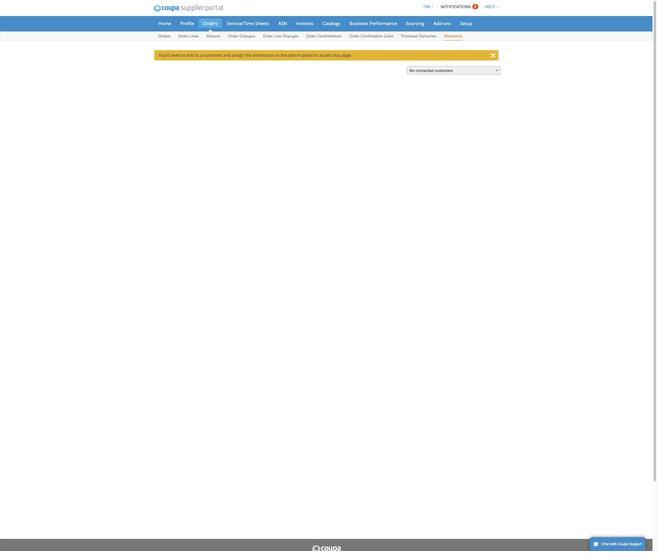 Task type: describe. For each thing, give the bounding box(es) containing it.
No connected customers field
[[407, 66, 500, 75]]

No connected customers text field
[[407, 67, 500, 75]]

home
[[158, 20, 171, 26]]

help link
[[482, 5, 499, 9]]

order line changes
[[263, 34, 298, 38]]

order confirmations link
[[306, 33, 342, 41]]

1 the from the left
[[245, 52, 252, 58]]

no
[[409, 68, 414, 73]]

order confirmation lines link
[[349, 33, 394, 41]]

1 to from the left
[[181, 52, 185, 58]]

0
[[474, 4, 476, 9]]

need
[[170, 52, 180, 58]]

customer
[[203, 52, 222, 58]]

chat with coupa support button
[[590, 538, 646, 551]]

add-ons link
[[430, 19, 455, 28]]

confirmations
[[317, 34, 342, 38]]

notifications 0
[[441, 4, 476, 9]]

order for order changes
[[228, 34, 238, 38]]

line
[[274, 34, 281, 38]]

order confirmations
[[306, 34, 342, 38]]

business performance link
[[346, 19, 401, 28]]

no connected customers
[[409, 68, 453, 73]]

0 vertical spatial coupa supplier portal image
[[149, 1, 227, 16]]

2 the from the left
[[281, 52, 287, 58]]

you'll need to link to a customer and assign the permission in the admin panel to access this page.
[[159, 52, 352, 58]]

add-ons
[[433, 20, 451, 26]]

order lines link
[[178, 33, 199, 41]]

chat
[[601, 542, 609, 547]]

orders for the leftmost orders link
[[158, 34, 170, 38]]

panel
[[302, 52, 313, 58]]

sheets
[[255, 20, 269, 26]]

profile
[[180, 20, 194, 26]]

customers
[[435, 68, 453, 73]]

setup link
[[456, 19, 476, 28]]

order line changes link
[[263, 33, 299, 41]]

permission
[[253, 52, 275, 58]]

connected
[[416, 68, 434, 73]]

tim
[[423, 5, 430, 9]]

orders for the topmost orders link
[[203, 20, 218, 26]]

promised deliveries
[[401, 34, 436, 38]]

invoices link
[[292, 19, 317, 28]]



Task type: locate. For each thing, give the bounding box(es) containing it.
changes down service/time sheets link
[[239, 34, 255, 38]]

order for order confirmations
[[306, 34, 316, 38]]

returns
[[207, 34, 220, 38]]

navigation
[[420, 1, 499, 13]]

asn link
[[274, 19, 291, 28]]

the right the assign in the left top of the page
[[245, 52, 252, 58]]

3 to from the left
[[314, 52, 318, 58]]

service/time sheets
[[227, 20, 269, 26]]

4 order from the left
[[306, 34, 316, 38]]

0 vertical spatial orders link
[[199, 19, 222, 28]]

order down profile link
[[178, 34, 188, 38]]

1 changes from the left
[[239, 34, 255, 38]]

to left "link"
[[181, 52, 185, 58]]

order for order line changes
[[263, 34, 273, 38]]

order confirmation lines
[[349, 34, 393, 38]]

home link
[[154, 19, 175, 28]]

orders down home
[[158, 34, 170, 38]]

1 vertical spatial orders
[[158, 34, 170, 38]]

to right panel
[[314, 52, 318, 58]]

0 horizontal spatial orders
[[158, 34, 170, 38]]

service/time sheets link
[[223, 19, 273, 28]]

chat with coupa support
[[601, 542, 642, 547]]

0 horizontal spatial to
[[181, 52, 185, 58]]

1 horizontal spatial lines
[[384, 34, 393, 38]]

1 vertical spatial coupa supplier portal image
[[311, 545, 341, 551]]

2 horizontal spatial to
[[314, 52, 318, 58]]

2 order from the left
[[228, 34, 238, 38]]

1 horizontal spatial to
[[195, 52, 199, 58]]

catalogs
[[322, 20, 340, 26]]

lines inside "link"
[[384, 34, 393, 38]]

changes right line
[[283, 34, 298, 38]]

and
[[223, 52, 231, 58]]

1 horizontal spatial orders
[[203, 20, 218, 26]]

asn
[[278, 20, 287, 26]]

order for order lines
[[178, 34, 188, 38]]

1 horizontal spatial changes
[[283, 34, 298, 38]]

1 vertical spatial orders link
[[158, 33, 171, 41]]

1 horizontal spatial the
[[281, 52, 287, 58]]

0 horizontal spatial coupa supplier portal image
[[149, 1, 227, 16]]

to left a
[[195, 52, 199, 58]]

0 horizontal spatial orders link
[[158, 33, 171, 41]]

0 horizontal spatial changes
[[239, 34, 255, 38]]

service/time
[[227, 20, 254, 26]]

this
[[333, 52, 340, 58]]

sourcing link
[[402, 19, 428, 28]]

the right in
[[281, 52, 287, 58]]

returns link
[[206, 33, 221, 41]]

navigation containing notifications 0
[[420, 1, 499, 13]]

support
[[629, 542, 642, 547]]

promised
[[401, 34, 418, 38]]

0 horizontal spatial the
[[245, 52, 252, 58]]

1 horizontal spatial coupa supplier portal image
[[311, 545, 341, 551]]

order down service/time
[[228, 34, 238, 38]]

orders up returns
[[203, 20, 218, 26]]

coupa
[[618, 542, 628, 547]]

order for order confirmation lines
[[349, 34, 359, 38]]

with
[[610, 542, 617, 547]]

page.
[[341, 52, 352, 58]]

1 order from the left
[[178, 34, 188, 38]]

orders
[[203, 20, 218, 26], [158, 34, 170, 38]]

5 order from the left
[[349, 34, 359, 38]]

1 lines from the left
[[189, 34, 199, 38]]

to
[[181, 52, 185, 58], [195, 52, 199, 58], [314, 52, 318, 58]]

notifications
[[441, 5, 471, 9]]

ons
[[443, 20, 451, 26]]

deliveries
[[419, 34, 436, 38]]

orders link up returns
[[199, 19, 222, 28]]

order changes
[[228, 34, 255, 38]]

catalogs link
[[318, 19, 344, 28]]

orders link
[[199, 19, 222, 28], [158, 33, 171, 41]]

in
[[276, 52, 280, 58]]

lines down profile
[[189, 34, 199, 38]]

admin
[[288, 52, 301, 58]]

the
[[245, 52, 252, 58], [281, 52, 287, 58]]

sourcing
[[406, 20, 424, 26]]

link
[[187, 52, 194, 58]]

invoices
[[296, 20, 313, 26]]

0 vertical spatial orders
[[203, 20, 218, 26]]

you'll
[[159, 52, 169, 58]]

setup
[[460, 20, 472, 26]]

a
[[200, 52, 202, 58]]

assign
[[232, 52, 244, 58]]

2 lines from the left
[[384, 34, 393, 38]]

lines
[[189, 34, 199, 38], [384, 34, 393, 38]]

confirmation
[[361, 34, 383, 38]]

shipments
[[444, 34, 463, 38]]

order down business on the top right
[[349, 34, 359, 38]]

business
[[350, 20, 368, 26]]

performance
[[369, 20, 397, 26]]

shipments link
[[444, 33, 463, 41]]

order inside "link"
[[349, 34, 359, 38]]

order
[[178, 34, 188, 38], [228, 34, 238, 38], [263, 34, 273, 38], [306, 34, 316, 38], [349, 34, 359, 38]]

order changes link
[[228, 33, 255, 41]]

order lines
[[178, 34, 199, 38]]

1 horizontal spatial orders link
[[199, 19, 222, 28]]

2 to from the left
[[195, 52, 199, 58]]

profile link
[[176, 19, 198, 28]]

2 changes from the left
[[283, 34, 298, 38]]

order left line
[[263, 34, 273, 38]]

business performance
[[350, 20, 397, 26]]

promised deliveries link
[[401, 33, 436, 41]]

lines down performance
[[384, 34, 393, 38]]

access
[[319, 52, 332, 58]]

coupa supplier portal image
[[149, 1, 227, 16], [311, 545, 341, 551]]

0 horizontal spatial lines
[[189, 34, 199, 38]]

help
[[485, 5, 495, 9]]

tim link
[[420, 5, 434, 9]]

changes
[[239, 34, 255, 38], [283, 34, 298, 38]]

3 order from the left
[[263, 34, 273, 38]]

order down "invoices"
[[306, 34, 316, 38]]

orders link down home
[[158, 33, 171, 41]]

add-
[[433, 20, 443, 26]]



Task type: vqa. For each thing, say whether or not it's contained in the screenshot.
Deliveries in the top right of the page
yes



